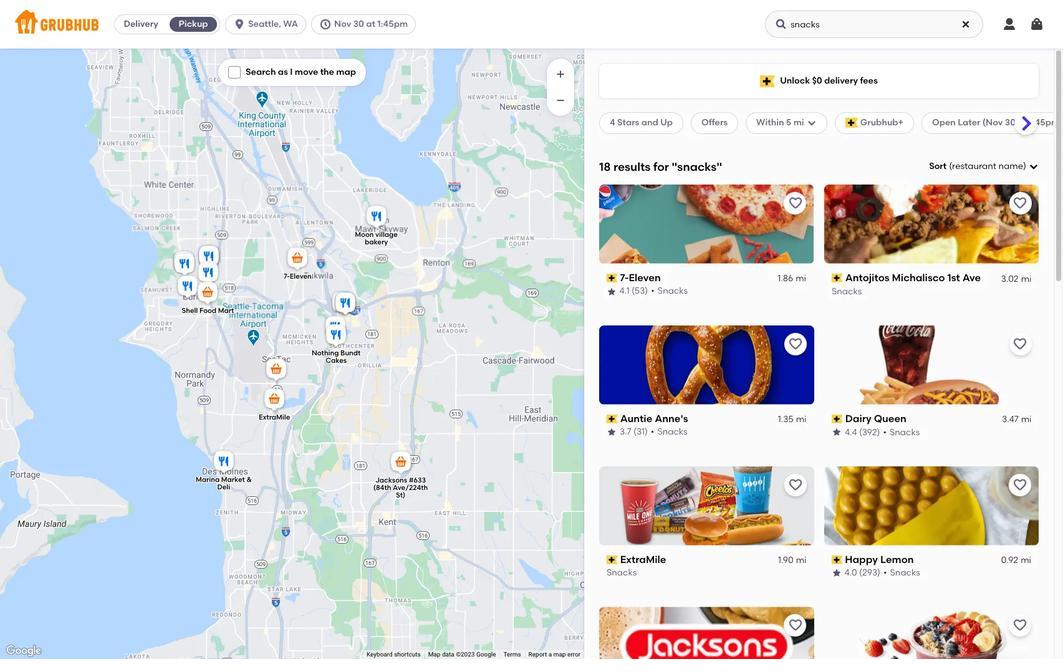 Task type: locate. For each thing, give the bounding box(es) containing it.
7- inside map "region"
[[283, 272, 290, 280]]

subscription pass image for happy lemon
[[832, 556, 843, 564]]

happy
[[845, 554, 878, 565]]

30
[[353, 19, 364, 29], [1005, 117, 1016, 128]]

4.4 (392)
[[845, 427, 880, 437]]

jacksons
[[375, 476, 407, 484]]

1 horizontal spatial 30
[[1005, 117, 1016, 128]]

save this restaurant button for 7-eleven
[[784, 192, 807, 214]]

sort
[[929, 161, 947, 172]]

1 vertical spatial svg image
[[807, 118, 817, 128]]

extramile logo image
[[599, 466, 814, 545]]

1 horizontal spatial svg image
[[807, 118, 817, 128]]

antojitos michalisco 1st ave logo image
[[824, 184, 1039, 264]]

star icon image left 4.1
[[607, 287, 617, 297]]

seattle,
[[248, 19, 281, 29]]

0 horizontal spatial eleven
[[290, 272, 311, 280]]

map right a
[[554, 651, 566, 658]]

extramile image
[[262, 386, 287, 414]]

grubhub plus flag logo image
[[760, 75, 775, 87], [845, 118, 858, 128]]

mi right 1.35 on the right bottom
[[796, 414, 807, 425]]

(53)
[[632, 286, 648, 296]]

market
[[221, 475, 245, 483]]

1 horizontal spatial eleven
[[629, 272, 661, 284]]

dairy queen
[[845, 413, 906, 424]]

5
[[786, 117, 792, 128]]

1 vertical spatial save this restaurant image
[[1013, 477, 1028, 492]]

svg image
[[1002, 17, 1017, 32], [1030, 17, 1045, 32], [233, 18, 246, 31], [775, 18, 788, 31], [961, 19, 971, 29]]

star icon image left 4.0
[[832, 568, 842, 578]]

2 vertical spatial svg image
[[1029, 162, 1039, 172]]

sea tac marathon image
[[263, 356, 288, 384]]

"snacks"
[[672, 159, 722, 174]]

grubhub plus flag logo image left the grubhub+ on the top right of the page
[[845, 118, 858, 128]]

map
[[428, 651, 441, 658]]

royce' washington - westfield southcenter mall image
[[333, 290, 358, 318]]

as
[[278, 67, 288, 77]]

7-eleven
[[620, 272, 661, 284], [283, 272, 311, 280]]

1st
[[947, 272, 960, 284]]

7-eleven inside map "region"
[[283, 272, 311, 280]]

jamba image
[[330, 290, 355, 317]]

moon village bakery image
[[364, 204, 389, 231]]

save this restaurant button for auntie anne's
[[784, 333, 807, 355]]

error
[[567, 651, 581, 658]]

mi right 3.02
[[1021, 273, 1031, 284]]

0 horizontal spatial at
[[366, 19, 375, 29]]

None field
[[929, 160, 1039, 173]]

3.02 mi
[[1001, 273, 1031, 284]]

map right the
[[336, 67, 356, 77]]

18 results for "snacks"
[[599, 159, 722, 174]]

0 vertical spatial grubhub plus flag logo image
[[760, 75, 775, 87]]

delivery
[[824, 75, 858, 86]]

grubhub+
[[860, 117, 904, 128]]

• snacks down lemon
[[884, 568, 920, 578]]

happy lemon image
[[323, 314, 348, 341]]

• snacks for queen
[[883, 427, 920, 437]]

7-
[[620, 272, 629, 284], [283, 272, 290, 280]]

4.0 (293)
[[845, 568, 881, 578]]

1 vertical spatial map
[[554, 651, 566, 658]]

pierro bakery image
[[196, 260, 220, 287]]

jacksons #633 (84th ave/224th st) image
[[388, 449, 413, 477]]

results
[[614, 159, 651, 174]]

•
[[652, 286, 655, 296], [651, 427, 654, 437], [883, 427, 886, 437], [884, 568, 887, 578]]

jacksons #633 (84th ave/224th st) logo image
[[599, 607, 814, 659]]

• down queen
[[883, 427, 886, 437]]

0 horizontal spatial svg image
[[319, 18, 332, 31]]

• snacks down queen
[[883, 427, 920, 437]]

3.47 mi
[[1002, 414, 1031, 425]]

shell
[[181, 306, 198, 314]]

moon village bakery
[[355, 230, 398, 246]]

2 vertical spatial save this restaurant image
[[788, 618, 803, 633]]

subscription pass image
[[832, 274, 843, 283], [607, 556, 618, 564], [832, 556, 843, 564]]

• down happy lemon
[[884, 568, 887, 578]]

delivery
[[124, 19, 158, 29]]

snacks
[[658, 286, 688, 296], [832, 286, 862, 296], [658, 427, 688, 437], [890, 427, 920, 437], [607, 568, 637, 578], [890, 568, 920, 578]]

star icon image left 4.4
[[832, 427, 842, 437]]

mi right 3.47
[[1021, 414, 1031, 425]]

eleven inside map "region"
[[290, 272, 311, 280]]

1 vertical spatial at
[[1018, 117, 1027, 128]]

star icon image
[[607, 287, 617, 297], [607, 427, 617, 437], [832, 427, 842, 437], [832, 568, 842, 578]]

svg image inside nov 30 at 1:45pm button
[[319, 18, 332, 31]]

0 vertical spatial extramile
[[258, 413, 290, 421]]

at left 1:45pm
[[366, 19, 375, 29]]

at left the 1:45pm)
[[1018, 117, 1027, 128]]

1 vertical spatial grubhub plus flag logo image
[[845, 118, 858, 128]]

save this restaurant image for michalisco
[[1013, 196, 1028, 211]]

0 vertical spatial save this restaurant image
[[788, 337, 803, 352]]

• snacks right (53)
[[652, 286, 688, 296]]

svg image
[[319, 18, 332, 31], [807, 118, 817, 128], [1029, 162, 1039, 172]]

jamba logo image
[[824, 607, 1039, 659]]

• right (53)
[[652, 286, 655, 296]]

grubhub plus flag logo image left unlock
[[760, 75, 775, 87]]

at inside button
[[366, 19, 375, 29]]

food
[[199, 306, 216, 314]]

18
[[599, 159, 611, 174]]

open later (nov 30 at 1:45pm)
[[932, 117, 1063, 128]]

• snacks
[[652, 286, 688, 296], [651, 427, 688, 437], [883, 427, 920, 437], [884, 568, 920, 578]]

30 right nov
[[353, 19, 364, 29]]

cakes
[[325, 356, 347, 365]]

michalisco
[[892, 272, 945, 284]]

7 eleven image
[[285, 245, 310, 273]]

seattle, wa button
[[225, 14, 311, 34]]

a
[[549, 651, 552, 658]]

mi
[[794, 117, 804, 128], [796, 273, 807, 284], [1021, 273, 1031, 284], [796, 414, 807, 425], [1021, 414, 1031, 425], [796, 555, 807, 566], [1021, 555, 1031, 566]]

deli
[[217, 483, 230, 491]]

antojitos michalisco 1st ave image
[[196, 244, 221, 271]]

1:45pm
[[377, 19, 408, 29]]

auntie
[[620, 413, 653, 424]]

• right (31)
[[651, 427, 654, 437]]

subscription pass image
[[607, 274, 618, 283], [607, 415, 618, 423], [832, 415, 843, 423]]

0.92
[[1001, 555, 1018, 566]]

bundt
[[340, 349, 360, 357]]

seattle, wa
[[248, 19, 298, 29]]

up
[[661, 117, 673, 128]]

1 horizontal spatial 7-eleven
[[620, 272, 661, 284]]

nov 30 at 1:45pm button
[[311, 14, 421, 34]]

0 vertical spatial svg image
[[319, 18, 332, 31]]

• snacks for eleven
[[652, 286, 688, 296]]

(84th
[[373, 483, 391, 492]]

svg image right 5
[[807, 118, 817, 128]]

star icon image for happy lemon
[[832, 568, 842, 578]]

happy lemon
[[845, 554, 914, 565]]

mi right 0.92
[[1021, 555, 1031, 566]]

0 horizontal spatial grubhub plus flag logo image
[[760, 75, 775, 87]]

1 horizontal spatial map
[[554, 651, 566, 658]]

i
[[290, 67, 293, 77]]

1.90
[[778, 555, 794, 566]]

1 horizontal spatial grubhub plus flag logo image
[[845, 118, 858, 128]]

save this restaurant image for eleven
[[788, 196, 803, 211]]

save this restaurant image
[[788, 196, 803, 211], [1013, 196, 1028, 211], [1013, 337, 1028, 352], [788, 477, 803, 492], [1013, 618, 1028, 633]]

marina market & deli image
[[211, 449, 236, 476]]

map
[[336, 67, 356, 77], [554, 651, 566, 658]]

0 horizontal spatial map
[[336, 67, 356, 77]]

happy lemon logo image
[[824, 466, 1039, 545]]

#633
[[409, 476, 426, 484]]

bakery
[[364, 238, 388, 246]]

unlock $0 delivery fees
[[780, 75, 878, 86]]

report a map error
[[529, 651, 581, 658]]

save this restaurant image
[[788, 337, 803, 352], [1013, 477, 1028, 492], [788, 618, 803, 633]]

subscription pass image for auntie anne's
[[607, 415, 618, 423]]

©2023
[[456, 651, 475, 658]]

grubhub plus flag logo image for unlock $0 delivery fees
[[760, 75, 775, 87]]

mi right 1.86
[[796, 273, 807, 284]]

report
[[529, 651, 547, 658]]

1 horizontal spatial extramile
[[620, 554, 666, 565]]

mi right 1.90 on the right bottom of the page
[[796, 555, 807, 566]]

delivery button
[[115, 14, 167, 34]]

1 vertical spatial 30
[[1005, 117, 1016, 128]]

search as i move the map
[[246, 67, 356, 77]]

subscription pass image for dairy queen
[[832, 415, 843, 423]]

snacks for auntie anne's
[[658, 427, 688, 437]]

30 right (nov
[[1005, 117, 1016, 128]]

save this restaurant button
[[784, 192, 807, 214], [1009, 192, 1031, 214], [784, 333, 807, 355], [1009, 333, 1031, 355], [784, 474, 807, 496], [1009, 474, 1031, 496], [784, 615, 807, 637], [1009, 615, 1031, 637]]

star icon image left 3.7
[[607, 427, 617, 437]]

grubhub plus flag logo image for grubhub+
[[845, 118, 858, 128]]

extramile
[[258, 413, 290, 421], [620, 554, 666, 565]]

open
[[932, 117, 956, 128]]

2 horizontal spatial svg image
[[1029, 162, 1039, 172]]

none field containing sort
[[929, 160, 1039, 173]]

0 vertical spatial 30
[[353, 19, 364, 29]]

svg image right ")" on the right top of the page
[[1029, 162, 1039, 172]]

dairy queen logo image
[[824, 325, 1039, 405]]

• snacks down anne's
[[651, 427, 688, 437]]

(293)
[[859, 568, 881, 578]]

google image
[[3, 643, 44, 659]]

0 vertical spatial map
[[336, 67, 356, 77]]

eleven
[[629, 272, 661, 284], [290, 272, 311, 280]]

svg image left nov
[[319, 18, 332, 31]]

0 horizontal spatial 7-
[[283, 272, 290, 280]]

1.35 mi
[[778, 414, 807, 425]]

at
[[366, 19, 375, 29], [1018, 117, 1027, 128]]

0 horizontal spatial extramile
[[258, 413, 290, 421]]

0 horizontal spatial 7-eleven
[[283, 272, 311, 280]]

0 horizontal spatial 30
[[353, 19, 364, 29]]

30 inside button
[[353, 19, 364, 29]]

terms
[[504, 651, 521, 658]]

0 vertical spatial at
[[366, 19, 375, 29]]

minus icon image
[[554, 94, 567, 107]]

1 horizontal spatial 7-
[[620, 272, 629, 284]]



Task type: describe. For each thing, give the bounding box(es) containing it.
save this restaurant button for happy lemon
[[1009, 474, 1031, 496]]

mi for eleven
[[796, 273, 807, 284]]

nothing bundt cakes image
[[323, 322, 348, 350]]

1.90 mi
[[778, 555, 807, 566]]

4.0
[[845, 568, 857, 578]]

)
[[1023, 161, 1027, 172]]

• snacks for anne's
[[651, 427, 688, 437]]

snacks for happy lemon
[[890, 568, 920, 578]]

4.1
[[620, 286, 630, 296]]

4 stars and up
[[610, 117, 673, 128]]

terms link
[[504, 651, 521, 658]]

dairy
[[845, 413, 871, 424]]

ronnie's market image
[[175, 273, 200, 301]]

3.02
[[1001, 273, 1018, 284]]

search
[[246, 67, 276, 77]]

name
[[999, 161, 1023, 172]]

(31)
[[634, 427, 648, 437]]

mi for lemon
[[1021, 555, 1031, 566]]

save this restaurant button for dairy queen
[[1009, 333, 1031, 355]]

marina
[[195, 475, 219, 483]]

• for anne's
[[651, 427, 654, 437]]

for
[[653, 159, 669, 174]]

mart
[[218, 306, 234, 314]]

restaurant
[[952, 161, 997, 172]]

move
[[295, 67, 318, 77]]

star icon image for 7-eleven
[[607, 287, 617, 297]]

anne's
[[655, 413, 688, 424]]

offers
[[702, 117, 728, 128]]

1 vertical spatial extramile
[[620, 554, 666, 565]]

extramile inside map "region"
[[258, 413, 290, 421]]

subscription pass image for extramile
[[607, 556, 618, 564]]

plus icon image
[[554, 68, 567, 80]]

antojitos
[[845, 272, 889, 284]]

subscription pass image for antojitos michalisco 1st ave
[[832, 274, 843, 283]]

shortcuts
[[394, 651, 421, 658]]

map data ©2023 google
[[428, 651, 496, 658]]

3.7 (31)
[[620, 427, 648, 437]]

subscription pass image for 7-eleven
[[607, 274, 618, 283]]

nothing
[[312, 349, 339, 357]]

svg image inside seattle, wa button
[[233, 18, 246, 31]]

pickup button
[[167, 14, 220, 34]]

4.1 (53)
[[620, 286, 648, 296]]

auntie anne's
[[620, 413, 688, 424]]

svg image inside field
[[1029, 162, 1039, 172]]

data
[[442, 651, 454, 658]]

pickup
[[179, 19, 208, 29]]

later
[[958, 117, 981, 128]]

shell food mart
[[181, 306, 234, 314]]

nov
[[334, 19, 351, 29]]

• for queen
[[883, 427, 886, 437]]

shell food mart image
[[195, 280, 220, 307]]

4.4
[[845, 427, 857, 437]]

nothing bundt cakes
[[312, 349, 360, 365]]

lemon
[[881, 554, 914, 565]]

nov 30 at 1:45pm
[[334, 19, 408, 29]]

• for eleven
[[652, 286, 655, 296]]

mi for anne's
[[796, 414, 807, 425]]

3.47
[[1002, 414, 1018, 425]]

keyboard
[[367, 651, 393, 658]]

save this restaurant image for queen
[[1013, 337, 1028, 352]]

stars
[[617, 117, 639, 128]]

1.86
[[778, 273, 794, 284]]

0.92 mi
[[1001, 555, 1031, 566]]

ave/224th
[[393, 483, 428, 492]]

star icon image for auntie anne's
[[607, 427, 617, 437]]

• snacks for lemon
[[884, 568, 920, 578]]

star icon image for dairy queen
[[832, 427, 842, 437]]

1:45pm)
[[1029, 117, 1063, 128]]

queen
[[874, 413, 906, 424]]

tacos el hass image
[[172, 251, 197, 278]]

save this restaurant button for extramile
[[784, 474, 807, 496]]

keyboard shortcuts
[[367, 651, 421, 658]]

1 horizontal spatial at
[[1018, 117, 1027, 128]]

1.86 mi
[[778, 273, 807, 284]]

moon
[[355, 230, 374, 238]]

mi for queen
[[1021, 414, 1031, 425]]

(
[[949, 161, 952, 172]]

1.35
[[778, 414, 794, 425]]

and
[[642, 117, 658, 128]]

snacks for dairy queen
[[890, 427, 920, 437]]

&
[[246, 475, 252, 483]]

save this restaurant image for auntie anne's
[[788, 337, 803, 352]]

auntie anne's logo image
[[599, 325, 814, 405]]

dairy queen image
[[171, 249, 196, 277]]

Search for food, convenience, alcohol... search field
[[765, 11, 983, 38]]

main navigation navigation
[[0, 0, 1063, 49]]

mawadda cafe image
[[196, 244, 221, 271]]

7-eleven logo image
[[599, 184, 814, 264]]

within
[[757, 117, 784, 128]]

jacksons #633 (84th ave/224th st)
[[373, 476, 428, 499]]

marina market & deli
[[195, 475, 252, 491]]

mi for michalisco
[[1021, 273, 1031, 284]]

map region
[[0, 2, 668, 659]]

fees
[[860, 75, 878, 86]]

• for lemon
[[884, 568, 887, 578]]

unlock
[[780, 75, 810, 86]]

within 5 mi
[[757, 117, 804, 128]]

save this restaurant button for antojitos michalisco 1st ave
[[1009, 192, 1031, 214]]

sort ( restaurant name )
[[929, 161, 1027, 172]]

the
[[320, 67, 334, 77]]

st)
[[396, 491, 405, 499]]

auntie anne's image
[[333, 290, 358, 318]]

keyboard shortcuts button
[[367, 651, 421, 659]]

mi right 5
[[794, 117, 804, 128]]

save this restaurant image for happy lemon
[[1013, 477, 1028, 492]]

snacks for 7-eleven
[[658, 286, 688, 296]]

(392)
[[859, 427, 880, 437]]

(nov
[[983, 117, 1003, 128]]

antojitos michalisco 1st ave
[[845, 272, 981, 284]]



Task type: vqa. For each thing, say whether or not it's contained in the screenshot.
mi for Anne's
yes



